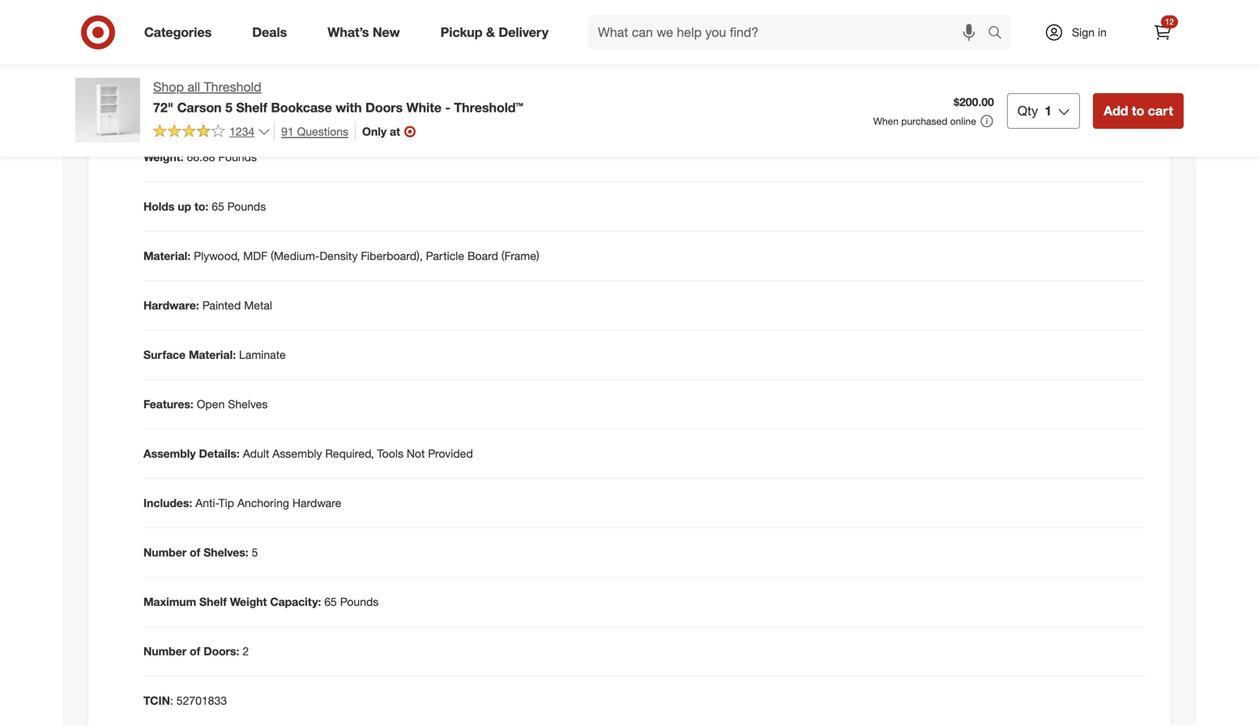 Task type: vqa. For each thing, say whether or not it's contained in the screenshot.


Task type: locate. For each thing, give the bounding box(es) containing it.
with
[[336, 100, 362, 115]]

0 vertical spatial number
[[143, 51, 187, 65]]

shelf up 1234
[[236, 100, 267, 115]]

2 number from the top
[[143, 545, 187, 560]]

65 right to:
[[212, 199, 224, 214]]

not
[[407, 447, 425, 461]]

of left "pieces:"
[[190, 51, 200, 65]]

1 horizontal spatial inches
[[365, 101, 398, 115]]

mdf
[[243, 249, 268, 263]]

number
[[143, 51, 187, 65], [143, 545, 187, 560], [143, 644, 187, 658]]

0 horizontal spatial 5
[[225, 100, 232, 115]]

to
[[1132, 103, 1144, 119]]

what's new
[[328, 24, 400, 40]]

pounds right to:
[[227, 199, 266, 214]]

:
[[170, 694, 173, 708]]

0 vertical spatial 1
[[246, 51, 252, 65]]

add to cart button
[[1093, 93, 1184, 129]]

number down 'includes:' at left
[[143, 545, 187, 560]]

includes:
[[143, 496, 192, 510]]

dimensions
[[143, 101, 207, 115]]

shop
[[153, 79, 184, 95]]

12
[[1165, 17, 1174, 27]]

shelf inside shop all threshold 72" carson 5 shelf bookcase with doors white - threshold™
[[236, 100, 267, 115]]

0 vertical spatial shelf
[[236, 100, 267, 115]]

doors:
[[204, 644, 239, 658]]

material:
[[143, 249, 191, 263], [189, 348, 236, 362]]

2 vertical spatial of
[[190, 644, 200, 658]]

2 x from the left
[[422, 101, 428, 115]]

3 inches from the left
[[456, 101, 490, 115]]

deals link
[[238, 15, 307, 50]]

hardware:
[[143, 298, 199, 313]]

0 vertical spatial of
[[190, 51, 200, 65]]

shelves:
[[204, 545, 249, 560]]

0 horizontal spatial x
[[331, 101, 336, 115]]

required,
[[325, 447, 374, 461]]

of left "shelves:"
[[190, 545, 200, 560]]

1 vertical spatial material:
[[189, 348, 236, 362]]

particle
[[426, 249, 464, 263]]

52701833
[[176, 694, 227, 708]]

(frame)
[[501, 249, 539, 263]]

2 horizontal spatial inches
[[456, 101, 490, 115]]

of left doors:
[[190, 644, 200, 658]]

1 inches from the left
[[276, 101, 310, 115]]

inches up 91 on the top left of page
[[276, 101, 310, 115]]

1 vertical spatial number
[[143, 545, 187, 560]]

fiberboard),
[[361, 249, 423, 263]]

1 of from the top
[[190, 51, 200, 65]]

plywood,
[[194, 249, 240, 263]]

up
[[178, 199, 191, 214]]

provided
[[428, 447, 473, 461]]

assembly down features:
[[143, 447, 196, 461]]

number down maximum
[[143, 644, 187, 658]]

0 vertical spatial material:
[[143, 249, 191, 263]]

2 of from the top
[[190, 545, 200, 560]]

assembly
[[143, 447, 196, 461], [272, 447, 322, 461]]

pounds right the capacity:
[[340, 595, 379, 609]]

features:
[[143, 397, 194, 411]]

1
[[246, 51, 252, 65], [1045, 103, 1052, 119]]

specifications button
[[101, 0, 1158, 44]]

1 horizontal spatial 1
[[1045, 103, 1052, 119]]

only at
[[362, 124, 400, 138]]

0 horizontal spatial 1
[[246, 51, 252, 65]]

1 horizontal spatial x
[[422, 101, 428, 115]]

1 vertical spatial 1
[[1045, 103, 1052, 119]]

painted
[[202, 298, 241, 313]]

1 horizontal spatial shelf
[[236, 100, 267, 115]]

91 questions link
[[274, 122, 348, 141]]

1 right qty
[[1045, 103, 1052, 119]]

(overall):
[[210, 101, 257, 115]]

all
[[187, 79, 200, 95]]

deals
[[252, 24, 287, 40]]

capacity:
[[270, 595, 321, 609]]

assembly right adult
[[272, 447, 322, 461]]

x
[[331, 101, 336, 115], [422, 101, 428, 115]]

65
[[212, 199, 224, 214], [324, 595, 337, 609]]

0 vertical spatial 5
[[225, 100, 232, 115]]

1 horizontal spatial assembly
[[272, 447, 322, 461]]

0 vertical spatial pounds
[[218, 150, 257, 164]]

of
[[190, 51, 200, 65], [190, 545, 200, 560], [190, 644, 200, 658]]

carson
[[177, 100, 222, 115]]

1 vertical spatial 65
[[324, 595, 337, 609]]

12 link
[[1145, 15, 1181, 50]]

pounds down 1234
[[218, 150, 257, 164]]

material: right surface at the left top of page
[[189, 348, 236, 362]]

weight: 66.88 pounds
[[143, 150, 257, 164]]

when
[[873, 115, 899, 127]]

1 assembly from the left
[[143, 447, 196, 461]]

0 horizontal spatial shelf
[[199, 595, 227, 609]]

1 number from the top
[[143, 51, 187, 65]]

1 horizontal spatial 5
[[252, 545, 258, 560]]

1 vertical spatial of
[[190, 545, 200, 560]]

details:
[[199, 447, 240, 461]]

1 vertical spatial pounds
[[227, 199, 266, 214]]

maximum
[[143, 595, 196, 609]]

1 right "pieces:"
[[246, 51, 252, 65]]

5
[[225, 100, 232, 115], [252, 545, 258, 560]]

pickup
[[441, 24, 483, 40]]

tcin
[[143, 694, 170, 708]]

shelf left weight
[[199, 595, 227, 609]]

2 vertical spatial number
[[143, 644, 187, 658]]

adult
[[243, 447, 269, 461]]

of for pieces:
[[190, 51, 200, 65]]

material: up hardware:
[[143, 249, 191, 263]]

x right (w)
[[422, 101, 428, 115]]

5 right "shelves:"
[[252, 545, 258, 560]]

0 vertical spatial 65
[[212, 199, 224, 214]]

inches right '-'
[[456, 101, 490, 115]]

1 vertical spatial shelf
[[199, 595, 227, 609]]

0 horizontal spatial assembly
[[143, 447, 196, 461]]

cart
[[1148, 103, 1173, 119]]

laminate
[[239, 348, 286, 362]]

threshold™
[[454, 100, 523, 115]]

30.6
[[340, 101, 362, 115]]

(medium-
[[271, 249, 320, 263]]

inches up only at
[[365, 101, 398, 115]]

1 horizontal spatial 65
[[324, 595, 337, 609]]

inches
[[276, 101, 310, 115], [365, 101, 398, 115], [456, 101, 490, 115]]

specifications
[[143, 8, 247, 27]]

5 down threshold
[[225, 100, 232, 115]]

3 number from the top
[[143, 644, 187, 658]]

of for shelves:
[[190, 545, 200, 560]]

sign
[[1072, 25, 1095, 39]]

0 horizontal spatial inches
[[276, 101, 310, 115]]

65 right the capacity:
[[324, 595, 337, 609]]

number up shop
[[143, 51, 187, 65]]

pounds
[[218, 150, 257, 164], [227, 199, 266, 214], [340, 595, 379, 609]]

x right (h)
[[331, 101, 336, 115]]

to:
[[194, 199, 208, 214]]

search button
[[980, 15, 1019, 53]]

shelf
[[236, 100, 267, 115], [199, 595, 227, 609]]

3 of from the top
[[190, 644, 200, 658]]



Task type: describe. For each thing, give the bounding box(es) containing it.
pickup & delivery
[[441, 24, 549, 40]]

tip
[[218, 496, 234, 510]]

What can we help you find? suggestions appear below search field
[[588, 15, 992, 50]]

threshold
[[204, 79, 261, 95]]

qty 1
[[1018, 103, 1052, 119]]

add
[[1104, 103, 1128, 119]]

66.88
[[187, 150, 215, 164]]

image of 72" carson 5 shelf bookcase with doors white - threshold™ image
[[75, 78, 140, 143]]

add to cart
[[1104, 103, 1173, 119]]

hardware: painted metal
[[143, 298, 272, 313]]

2 assembly from the left
[[272, 447, 322, 461]]

white
[[406, 100, 442, 115]]

density
[[320, 249, 358, 263]]

number for number of doors: 2
[[143, 644, 187, 658]]

shop all threshold 72" carson 5 shelf bookcase with doors white - threshold™
[[153, 79, 523, 115]]

open
[[197, 397, 225, 411]]

holds up to: 65 pounds
[[143, 199, 266, 214]]

0 horizontal spatial 65
[[212, 199, 224, 214]]

dimensions (overall): 72 inches (h) x 30.6 inches (w) x 13.6 inches (d)
[[143, 101, 507, 115]]

what's
[[328, 24, 369, 40]]

1234
[[229, 124, 255, 138]]

1 vertical spatial 5
[[252, 545, 258, 560]]

hardware
[[292, 496, 341, 510]]

1234 link
[[153, 122, 271, 142]]

number for number of shelves: 5
[[143, 545, 187, 560]]

includes: anti-tip anchoring hardware
[[143, 496, 341, 510]]

material: plywood, mdf (medium-density fiberboard), particle board (frame)
[[143, 249, 539, 263]]

maximum shelf weight capacity: 65 pounds
[[143, 595, 379, 609]]

weight:
[[143, 150, 184, 164]]

online
[[950, 115, 976, 127]]

metal
[[244, 298, 272, 313]]

categories link
[[130, 15, 232, 50]]

qty
[[1018, 103, 1038, 119]]

sign in
[[1072, 25, 1107, 39]]

91 questions
[[281, 124, 348, 138]]

2 inches from the left
[[365, 101, 398, 115]]

72"
[[153, 100, 174, 115]]

at
[[390, 124, 400, 138]]

number of doors: 2
[[143, 644, 249, 658]]

91
[[281, 124, 294, 138]]

(h)
[[313, 101, 327, 115]]

(d)
[[493, 101, 507, 115]]

questions
[[297, 124, 348, 138]]

of for doors:
[[190, 644, 200, 658]]

13.6
[[431, 101, 453, 115]]

doors
[[365, 100, 403, 115]]

what's new link
[[314, 15, 420, 50]]

5 inside shop all threshold 72" carson 5 shelf bookcase with doors white - threshold™
[[225, 100, 232, 115]]

only
[[362, 124, 387, 138]]

72
[[261, 101, 273, 115]]

board
[[467, 249, 498, 263]]

(w)
[[401, 101, 419, 115]]

1 x from the left
[[331, 101, 336, 115]]

anchoring
[[237, 496, 289, 510]]

bookcase
[[271, 100, 332, 115]]

when purchased online
[[873, 115, 976, 127]]

surface
[[143, 348, 186, 362]]

2 vertical spatial pounds
[[340, 595, 379, 609]]

number for number of pieces: 1
[[143, 51, 187, 65]]

number of shelves: 5
[[143, 545, 258, 560]]

features: open shelves
[[143, 397, 268, 411]]

new
[[373, 24, 400, 40]]

surface material: laminate
[[143, 348, 286, 362]]

number of pieces: 1
[[143, 51, 252, 65]]

-
[[445, 100, 450, 115]]

categories
[[144, 24, 212, 40]]

in
[[1098, 25, 1107, 39]]

anti-
[[195, 496, 218, 510]]

pickup & delivery link
[[427, 15, 569, 50]]

purchased
[[901, 115, 948, 127]]

delivery
[[499, 24, 549, 40]]

sign in link
[[1031, 15, 1132, 50]]

assembly details: adult assembly required, tools not provided
[[143, 447, 473, 461]]



